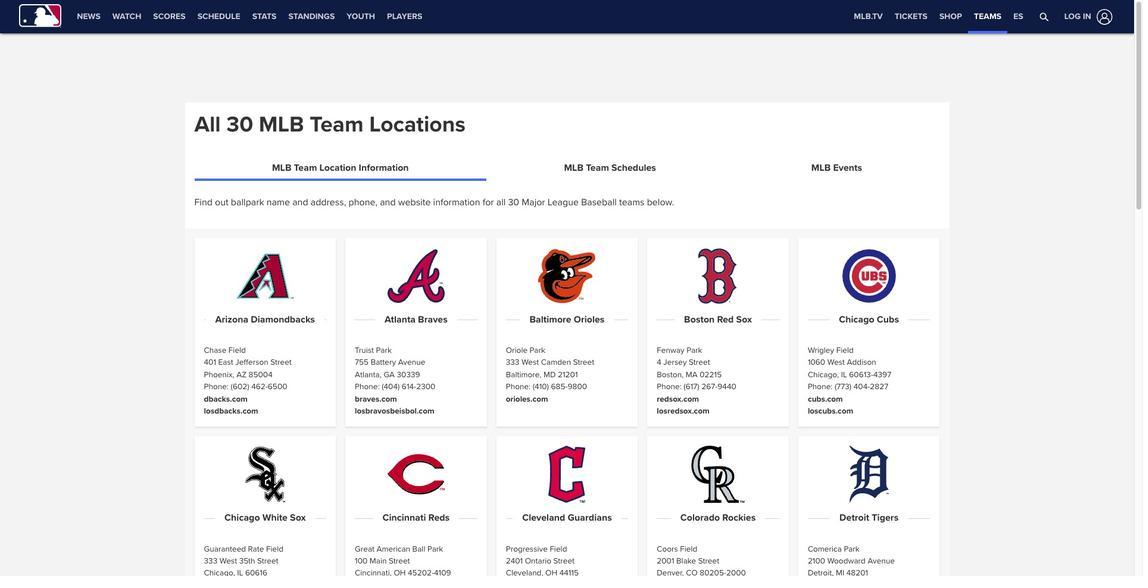 Task type: vqa. For each thing, say whether or not it's contained in the screenshot.
their to the bottom
no



Task type: locate. For each thing, give the bounding box(es) containing it.
4 phone: from the left
[[657, 382, 682, 392]]

avenue inside comerica park 2100 woodward avenue
[[868, 556, 895, 566]]

phone: down "chicago,"
[[808, 382, 833, 392]]

333 down oriole
[[506, 358, 520, 368]]

park inside oriole park 333 west camden street baltimore, md 21201 phone: (410) 685-9800 orioles.com
[[530, 345, 545, 356]]

players link
[[381, 0, 428, 33]]

white
[[262, 512, 288, 524]]

field inside the wrigley field 1060 west addison chicago, il 60613-4397 phone: (773) 404-2827 cubs.com loscubs.com
[[837, 345, 854, 356]]

6500
[[268, 382, 287, 392]]

colorado rockies logo image
[[690, 446, 747, 503]]

loscubs.com link
[[808, 406, 854, 416]]

street inside fenway park 4 jersey street boston, ma 02215 phone: (617) 267-9440 redsox.com losredsox.com
[[689, 358, 710, 368]]

2 phone: from the left
[[355, 382, 380, 392]]

35th
[[239, 556, 255, 566]]

333 down guaranteed
[[204, 556, 218, 566]]

coors
[[657, 544, 678, 554]]

0 vertical spatial sox
[[736, 314, 752, 326]]

1 horizontal spatial avenue
[[868, 556, 895, 566]]

team for mlb team location information
[[294, 162, 317, 174]]

battery
[[371, 358, 396, 368]]

755
[[355, 358, 369, 368]]

truist
[[355, 345, 374, 356]]

standings link
[[283, 0, 341, 33]]

1 vertical spatial chicago
[[225, 512, 260, 524]]

park for baltimore,
[[530, 345, 545, 356]]

boston red sox
[[684, 314, 752, 326]]

park right ball
[[428, 544, 443, 554]]

tigers
[[872, 512, 899, 524]]

schedules
[[612, 162, 656, 174]]

boston
[[684, 314, 715, 326]]

sox right white
[[290, 512, 306, 524]]

search image
[[1040, 12, 1049, 21]]

phone: inside chase field 401 east jefferson street phoenix, az 85004 phone: (602) 462-6500 dbacks.com losdbacks.com
[[204, 382, 229, 392]]

address,
[[311, 196, 346, 208]]

for
[[483, 196, 494, 208]]

field inside 'coors field 2001 blake street'
[[680, 544, 698, 554]]

jefferson
[[235, 358, 268, 368]]

street down rate at left bottom
[[257, 556, 278, 566]]

secondary navigation element
[[71, 0, 428, 33]]

1 horizontal spatial sox
[[736, 314, 752, 326]]

4
[[657, 358, 662, 368]]

0 horizontal spatial sox
[[290, 512, 306, 524]]

blake
[[677, 556, 696, 566]]

addison
[[847, 358, 877, 368]]

top navigation element
[[0, 0, 1135, 33]]

avenue right woodward
[[868, 556, 895, 566]]

267-
[[702, 382, 718, 392]]

coors field 2001 blake street
[[657, 544, 720, 566]]

field up east
[[229, 345, 246, 356]]

2100
[[808, 556, 825, 566]]

street right ontario
[[554, 556, 575, 566]]

2001
[[657, 556, 674, 566]]

atlanta,
[[355, 370, 382, 380]]

major
[[522, 196, 545, 208]]

chicago white sox logo image
[[237, 446, 294, 503]]

0 horizontal spatial 333
[[204, 556, 218, 566]]

field for progressive
[[550, 544, 567, 554]]

field up ontario
[[550, 544, 567, 554]]

losbravosbeisbol.com
[[355, 406, 434, 416]]

all
[[194, 111, 221, 138]]

baltimore
[[530, 314, 572, 326]]

ballpark
[[231, 196, 264, 208]]

phone: for dbacks.com
[[204, 382, 229, 392]]

park for ga
[[376, 345, 392, 356]]

0 horizontal spatial chicago
[[225, 512, 260, 524]]

field up blake
[[680, 544, 698, 554]]

9800
[[568, 382, 587, 392]]

401
[[204, 358, 216, 368]]

field inside progressive field 2401 ontario street
[[550, 544, 567, 554]]

phone:
[[204, 382, 229, 392], [355, 382, 380, 392], [506, 382, 531, 392], [657, 382, 682, 392], [808, 382, 833, 392]]

0 vertical spatial 333
[[506, 358, 520, 368]]

west up baltimore,
[[522, 358, 539, 368]]

comerica
[[808, 544, 842, 554]]

wrigley
[[808, 345, 834, 356]]

below.
[[647, 196, 674, 208]]

sox for boston red sox
[[736, 314, 752, 326]]

0 horizontal spatial and
[[292, 196, 308, 208]]

1 and from the left
[[292, 196, 308, 208]]

west up the il
[[828, 358, 845, 368]]

field for chase
[[229, 345, 246, 356]]

5 phone: from the left
[[808, 382, 833, 392]]

find
[[194, 196, 213, 208]]

0 horizontal spatial avenue
[[398, 358, 425, 368]]

sox
[[736, 314, 752, 326], [290, 512, 306, 524]]

chicago left white
[[225, 512, 260, 524]]

and right phone,
[[380, 196, 396, 208]]

street up 85004
[[271, 358, 292, 368]]

sox right red
[[736, 314, 752, 326]]

avenue inside truist park 755 battery avenue atlanta, ga 30339 phone: (404) 614-2300 braves.com losbravosbeisbol.com
[[398, 358, 425, 368]]

fenway park 4 jersey street boston, ma 02215 phone: (617) 267-9440 redsox.com losredsox.com
[[657, 345, 737, 416]]

park right oriole
[[530, 345, 545, 356]]

street inside progressive field 2401 ontario street
[[554, 556, 575, 566]]

street down american
[[389, 556, 410, 566]]

west down guaranteed
[[220, 556, 237, 566]]

diamondbacks
[[251, 314, 315, 326]]

1 horizontal spatial 333
[[506, 358, 520, 368]]

website
[[398, 196, 431, 208]]

street up ma
[[689, 358, 710, 368]]

avenue up 30339
[[398, 358, 425, 368]]

players
[[387, 11, 422, 21]]

park inside truist park 755 battery avenue atlanta, ga 30339 phone: (404) 614-2300 braves.com losbravosbeisbol.com
[[376, 345, 392, 356]]

1 horizontal spatial 30
[[508, 196, 519, 208]]

phone: inside the wrigley field 1060 west addison chicago, il 60613-4397 phone: (773) 404-2827 cubs.com loscubs.com
[[808, 382, 833, 392]]

mlb
[[259, 111, 304, 138], [272, 162, 292, 174], [564, 162, 584, 174], [812, 162, 831, 174]]

arizona diamondbacks logo image
[[237, 248, 294, 305]]

1 phone: from the left
[[204, 382, 229, 392]]

9440
[[718, 382, 737, 392]]

mlb for mlb events
[[812, 162, 831, 174]]

0 vertical spatial 30
[[226, 111, 253, 138]]

phone: inside truist park 755 battery avenue atlanta, ga 30339 phone: (404) 614-2300 braves.com losbravosbeisbol.com
[[355, 382, 380, 392]]

street inside guaranteed rate field 333 west 35th street
[[257, 556, 278, 566]]

street
[[271, 358, 292, 368], [573, 358, 594, 368], [689, 358, 710, 368], [257, 556, 278, 566], [389, 556, 410, 566], [554, 556, 575, 566], [698, 556, 720, 566]]

boston,
[[657, 370, 684, 380]]

2 horizontal spatial west
[[828, 358, 845, 368]]

333
[[506, 358, 520, 368], [204, 556, 218, 566]]

phone: down phoenix,
[[204, 382, 229, 392]]

mlb for mlb team location information
[[272, 162, 292, 174]]

west inside oriole park 333 west camden street baltimore, md 21201 phone: (410) 685-9800 orioles.com
[[522, 358, 539, 368]]

1 vertical spatial avenue
[[868, 556, 895, 566]]

park inside fenway park 4 jersey street boston, ma 02215 phone: (617) 267-9440 redsox.com losredsox.com
[[687, 345, 702, 356]]

teams
[[974, 11, 1002, 21]]

685-
[[551, 382, 568, 392]]

333 inside guaranteed rate field 333 west 35th street
[[204, 556, 218, 566]]

guaranteed rate field 333 west 35th street
[[204, 544, 283, 566]]

braves.com link
[[355, 394, 397, 404]]

team up baseball
[[586, 162, 609, 174]]

chicago for chicago white sox
[[225, 512, 260, 524]]

field up addison on the bottom
[[837, 345, 854, 356]]

standings
[[288, 11, 335, 21]]

30339
[[397, 370, 420, 380]]

phone: inside fenway park 4 jersey street boston, ma 02215 phone: (617) 267-9440 redsox.com losredsox.com
[[657, 382, 682, 392]]

park up jersey at the right of the page
[[687, 345, 702, 356]]

100
[[355, 556, 368, 566]]

chicago cubs logo image
[[841, 248, 898, 305]]

park inside comerica park 2100 woodward avenue
[[844, 544, 860, 554]]

street inside 'coors field 2001 blake street'
[[698, 556, 720, 566]]

phone: inside oriole park 333 west camden street baltimore, md 21201 phone: (410) 685-9800 orioles.com
[[506, 382, 531, 392]]

street right blake
[[698, 556, 720, 566]]

1 vertical spatial 333
[[204, 556, 218, 566]]

field for coors
[[680, 544, 698, 554]]

(773)
[[835, 382, 852, 392]]

park for ma
[[687, 345, 702, 356]]

1 vertical spatial 30
[[508, 196, 519, 208]]

park up woodward
[[844, 544, 860, 554]]

3 phone: from the left
[[506, 382, 531, 392]]

park up "battery" on the bottom left of page
[[376, 345, 392, 356]]

and right name
[[292, 196, 308, 208]]

shop link
[[934, 0, 968, 33]]

1 vertical spatial sox
[[290, 512, 306, 524]]

field inside chase field 401 east jefferson street phoenix, az 85004 phone: (602) 462-6500 dbacks.com losdbacks.com
[[229, 345, 246, 356]]

1 horizontal spatial west
[[522, 358, 539, 368]]

1 horizontal spatial and
[[380, 196, 396, 208]]

location
[[320, 162, 356, 174]]

oriole
[[506, 345, 528, 356]]

wrigley field 1060 west addison chicago, il 60613-4397 phone: (773) 404-2827 cubs.com loscubs.com
[[808, 345, 892, 416]]

colorado rockies
[[681, 512, 756, 524]]

stats link
[[246, 0, 283, 33]]

phone: down baltimore,
[[506, 382, 531, 392]]

chicago cubs
[[839, 314, 899, 326]]

0 vertical spatial avenue
[[398, 358, 425, 368]]

west inside guaranteed rate field 333 west 35th street
[[220, 556, 237, 566]]

losredsox.com link
[[657, 406, 710, 416]]

chicago,
[[808, 370, 839, 380]]

0 horizontal spatial west
[[220, 556, 237, 566]]

team left the location
[[294, 162, 317, 174]]

60613-
[[849, 370, 874, 380]]

park
[[376, 345, 392, 356], [530, 345, 545, 356], [687, 345, 702, 356], [428, 544, 443, 554], [844, 544, 860, 554]]

log in button
[[1057, 6, 1115, 27]]

street up 21201
[[573, 358, 594, 368]]

tertiary navigation element
[[848, 0, 1030, 33]]

02215
[[700, 370, 722, 380]]

out
[[215, 196, 229, 208]]

woodward
[[828, 556, 866, 566]]

cincinnati
[[383, 512, 426, 524]]

30
[[226, 111, 253, 138], [508, 196, 519, 208]]

street inside oriole park 333 west camden street baltimore, md 21201 phone: (410) 685-9800 orioles.com
[[573, 358, 594, 368]]

chicago left cubs on the right bottom of page
[[839, 314, 875, 326]]

major league baseball image
[[19, 4, 61, 28]]

west inside the wrigley field 1060 west addison chicago, il 60613-4397 phone: (773) 404-2827 cubs.com loscubs.com
[[828, 358, 845, 368]]

phone: down atlanta,
[[355, 382, 380, 392]]

4397
[[874, 370, 892, 380]]

guaranteed
[[204, 544, 246, 554]]

team up the location
[[310, 111, 364, 138]]

field right rate at left bottom
[[266, 544, 283, 554]]

team
[[310, 111, 364, 138], [294, 162, 317, 174], [586, 162, 609, 174]]

phone: down boston,
[[657, 382, 682, 392]]

0 vertical spatial chicago
[[839, 314, 875, 326]]

tickets
[[895, 11, 928, 21]]

1 horizontal spatial chicago
[[839, 314, 875, 326]]

all 30 mlb team locations
[[194, 111, 466, 138]]

21201
[[558, 370, 578, 380]]

cleveland guardians
[[522, 512, 612, 524]]



Task type: describe. For each thing, give the bounding box(es) containing it.
field for wrigley
[[837, 345, 854, 356]]

sox for chicago white sox
[[290, 512, 306, 524]]

chase
[[204, 345, 227, 356]]

boston red sox logo image
[[690, 248, 747, 305]]

losdbacks.com link
[[204, 406, 258, 416]]

462-
[[251, 382, 268, 392]]

(602)
[[231, 382, 249, 392]]

1060
[[808, 358, 826, 368]]

red
[[717, 314, 734, 326]]

chicago white sox
[[225, 512, 306, 524]]

chicago for chicago cubs
[[839, 314, 875, 326]]

information
[[433, 196, 480, 208]]

youth link
[[341, 0, 381, 33]]

field inside guaranteed rate field 333 west 35th street
[[266, 544, 283, 554]]

arizona diamondbacks
[[215, 314, 315, 326]]

atlanta braves
[[385, 314, 448, 326]]

scores link
[[147, 0, 192, 33]]

all
[[496, 196, 506, 208]]

reds
[[429, 512, 450, 524]]

il
[[841, 370, 847, 380]]

log in
[[1065, 11, 1092, 21]]

street inside chase field 401 east jefferson street phoenix, az 85004 phone: (602) 462-6500 dbacks.com losdbacks.com
[[271, 358, 292, 368]]

cincinnati reds
[[383, 512, 450, 524]]

orioles
[[574, 314, 605, 326]]

atlanta braves logo image
[[388, 248, 445, 305]]

dbacks.com link
[[204, 394, 248, 404]]

333 inside oriole park 333 west camden street baltimore, md 21201 phone: (410) 685-9800 orioles.com
[[506, 358, 520, 368]]

md
[[544, 370, 556, 380]]

news link
[[71, 0, 106, 33]]

2 and from the left
[[380, 196, 396, 208]]

arizona
[[215, 314, 248, 326]]

jersey
[[664, 358, 687, 368]]

schedule
[[197, 11, 240, 21]]

avenue for battery
[[398, 358, 425, 368]]

league
[[548, 196, 579, 208]]

mlb team location information
[[272, 162, 409, 174]]

name
[[267, 196, 290, 208]]

0 horizontal spatial 30
[[226, 111, 253, 138]]

ontario
[[525, 556, 552, 566]]

team for mlb team schedules
[[586, 162, 609, 174]]

baltimore orioles logo image
[[539, 248, 596, 305]]

locations
[[369, 111, 466, 138]]

cincinnati reds logo image
[[388, 446, 445, 503]]

tickets link
[[889, 0, 934, 33]]

news
[[77, 11, 101, 21]]

es
[[1014, 11, 1024, 21]]

(410)
[[533, 382, 549, 392]]

street inside great american ball park 100 main street
[[389, 556, 410, 566]]

in
[[1083, 11, 1092, 21]]

cubs.com
[[808, 394, 843, 404]]

mlb.tv
[[854, 11, 883, 21]]

park inside great american ball park 100 main street
[[428, 544, 443, 554]]

redsox.com link
[[657, 394, 699, 404]]

detroit
[[840, 512, 870, 524]]

redsox.com
[[657, 394, 699, 404]]

mlb for mlb team schedules
[[564, 162, 584, 174]]

watch
[[112, 11, 141, 21]]

614-
[[402, 382, 416, 392]]

west for field
[[828, 358, 845, 368]]

east
[[218, 358, 233, 368]]

ma
[[686, 370, 698, 380]]

baltimore,
[[506, 370, 542, 380]]

orioles.com
[[506, 394, 548, 404]]

85004
[[249, 370, 273, 380]]

scores
[[153, 11, 186, 21]]

2827
[[870, 382, 889, 392]]

phone: for orioles.com
[[506, 382, 531, 392]]

comerica park 2100 woodward avenue
[[808, 544, 895, 566]]

mlb team schedules link
[[491, 158, 729, 179]]

colorado
[[681, 512, 720, 524]]

atlanta
[[385, 314, 416, 326]]

camden
[[541, 358, 571, 368]]

phone,
[[349, 196, 378, 208]]

cleveland
[[522, 512, 565, 524]]

braves
[[418, 314, 448, 326]]

oriole park 333 west camden street baltimore, md 21201 phone: (410) 685-9800 orioles.com
[[506, 345, 594, 404]]

cleveland indians logo image
[[539, 446, 596, 503]]

phone: for cubs.com
[[808, 382, 833, 392]]

avenue for woodward
[[868, 556, 895, 566]]

west for park
[[522, 358, 539, 368]]

(404)
[[382, 382, 400, 392]]

teams link
[[968, 0, 1008, 31]]

es link
[[1008, 0, 1030, 33]]

cubs.com link
[[808, 394, 843, 404]]

dbacks.com
[[204, 394, 248, 404]]

mlb team location information link
[[199, 158, 482, 179]]

detroit tigers logo image
[[841, 446, 898, 503]]

main
[[370, 556, 387, 566]]

progressive field 2401 ontario street
[[506, 544, 575, 566]]

great
[[355, 544, 375, 554]]

truist park 755 battery avenue atlanta, ga 30339 phone: (404) 614-2300 braves.com losbravosbeisbol.com
[[355, 345, 436, 416]]

loscubs.com
[[808, 406, 854, 416]]



